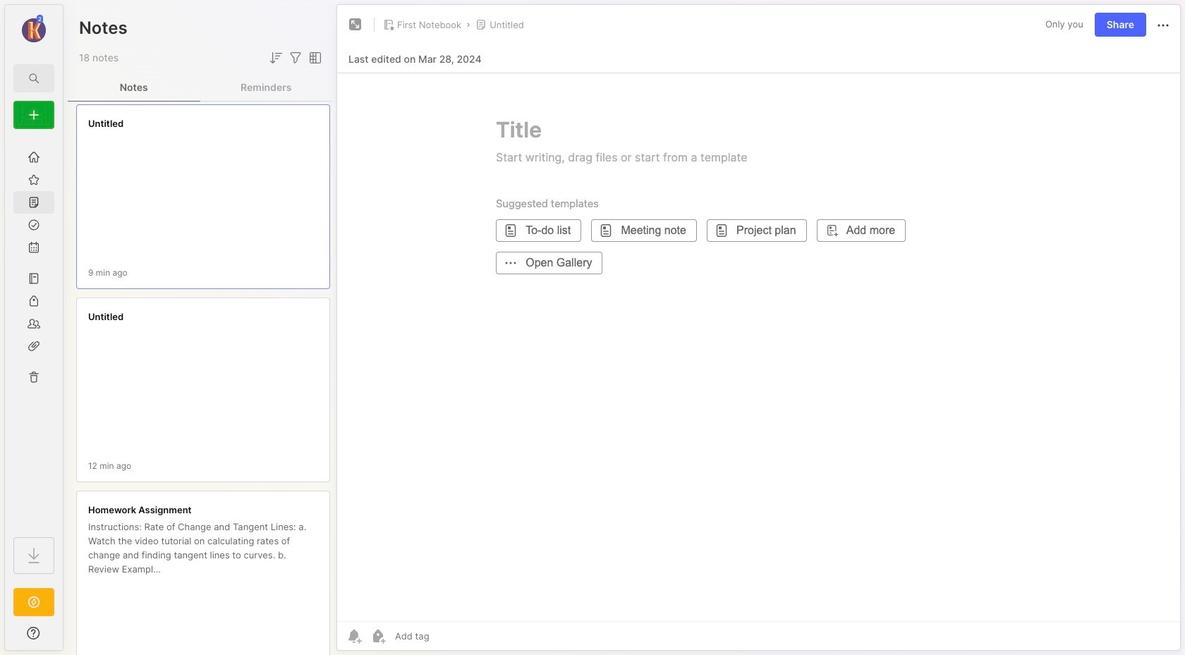 Task type: vqa. For each thing, say whether or not it's contained in the screenshot.
"Account" field
yes



Task type: locate. For each thing, give the bounding box(es) containing it.
tree
[[5, 138, 63, 525]]

add filters image
[[287, 49, 304, 66]]

Note Editor text field
[[337, 73, 1181, 622]]

Account field
[[5, 13, 63, 44]]

add a reminder image
[[346, 628, 363, 645]]

add tag image
[[370, 628, 387, 645]]

tab list
[[68, 73, 332, 102]]

upgrade image
[[25, 594, 42, 611]]

edit search image
[[25, 70, 42, 87]]

note window element
[[337, 4, 1182, 655]]

more actions image
[[1156, 17, 1173, 34]]

Add filters field
[[287, 49, 304, 66]]



Task type: describe. For each thing, give the bounding box(es) containing it.
Add tag field
[[394, 630, 500, 643]]

tree inside main element
[[5, 138, 63, 525]]

More actions field
[[1156, 16, 1173, 34]]

WHAT'S NEW field
[[5, 623, 63, 645]]

View options field
[[304, 49, 324, 66]]

expand note image
[[347, 16, 364, 33]]

click to expand image
[[62, 630, 72, 647]]

home image
[[27, 150, 41, 164]]

main element
[[0, 0, 68, 656]]

Sort options field
[[268, 49, 284, 66]]



